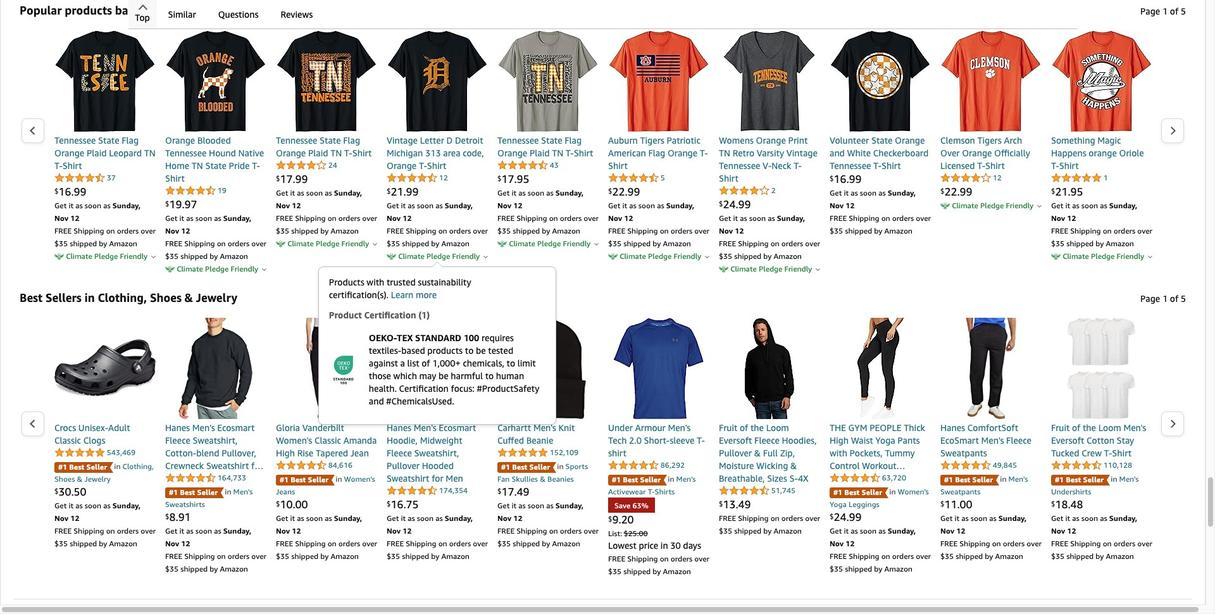 Task type: vqa. For each thing, say whether or not it's contained in the screenshot.


Task type: describe. For each thing, give the bounding box(es) containing it.
sweatshirt, inside hanes men's ecosmart hoodie, midweight fleece sweatshirt, pullover hooded sweatshirt for men
[[414, 448, 459, 458]]

. down white
[[847, 172, 849, 186]]

get down $ 17 . 49
[[498, 501, 510, 510]]

soon down 5 link
[[639, 201, 655, 210]]

it down $ 19 . 97 on the left
[[179, 213, 184, 223]]

tn inside womens orange print tn retro varsity vintage tennessee v-neck t- shirt
[[719, 148, 731, 158]]

shipping inside save 63% $ 9 . 20 list: $25.00 lowest price in 30 days free shipping on orders over $35 shipped by amazon
[[628, 554, 658, 564]]

1 22 from the left
[[612, 185, 625, 198]]

it down $ 30 . 50
[[69, 501, 73, 510]]

stay
[[1117, 435, 1135, 446]]

soon down sweatshirts
[[196, 526, 212, 536]]

climate pledge friendly for $ 22 . 99
[[618, 252, 702, 261]]

20
[[621, 513, 634, 526]]

12 down "$ 18 . 48"
[[1068, 526, 1076, 536]]

shirt inside clemson tigers arch over orange officially licensed t-shirt
[[986, 160, 1005, 171]]

get it as soon as down $ 11 . 00
[[941, 514, 999, 523]]

t- left 'michigan'
[[344, 148, 352, 158]]

#1 for 30
[[58, 462, 67, 472]]

$ inside $ 17 . 99
[[276, 174, 280, 182]]

jewelry inside 'clothing, shoes & jewelry'
[[84, 474, 111, 484]]

men's inside hanes men's ecosmart hoodie, midweight fleece sweatshirt, pullover hooded sweatshirt for men
[[414, 422, 437, 433]]

tigers for orange
[[978, 135, 1002, 146]]

. down 'clothing, shoes & jewelry'
[[71, 485, 74, 498]]

sunday, down 'clothing, shoes & jewelry'
[[113, 501, 141, 510]]

soon down $ 21 . 99
[[417, 201, 434, 210]]

soon down white
[[860, 188, 877, 198]]

sunday, nov 12 down 'women's yoga leggings'
[[830, 526, 916, 548]]

over inside '$ 13 . 49 free shipping on orders over $35 shipped by amazon'
[[805, 514, 820, 523]]

get down $ 30 . 50
[[54, 501, 67, 510]]

1 horizontal spatial 19
[[218, 186, 227, 195]]

tennessee inside orange blooded tennessee hound native home tn state pride t- shirt
[[165, 148, 207, 158]]

tennessee up 24 link
[[276, 135, 317, 146]]

climate pledge friendly image for $ 21 . 95
[[1052, 252, 1061, 262]]

plaid for $ 16 . 99
[[87, 148, 107, 158]]

12 link for orange
[[387, 172, 448, 184]]

it down $ 21 . 95
[[1066, 201, 1071, 210]]

ecosmart for sweatshirt,
[[217, 422, 255, 433]]

popover image for $ 21 . 99
[[483, 255, 488, 258]]

state for $ 17 . 95
[[541, 135, 563, 146]]

get it as soon as down 97 at the left of the page
[[165, 213, 223, 223]]

it down 2 link
[[733, 213, 738, 223]]

tech
[[608, 435, 627, 446]]

$ inside save 63% $ 9 . 20 list: $25.00 lowest price in 30 days free shipping on orders over $35 shipped by amazon
[[608, 515, 612, 523]]

1 vertical spatial 19
[[169, 198, 182, 211]]

. down 2 link
[[736, 198, 739, 211]]

wicking
[[757, 460, 788, 471]]

it down 5 link
[[623, 201, 627, 210]]

womens
[[719, 135, 754, 146]]

get down $ 21 . 95
[[1052, 201, 1064, 210]]

99 down 'michigan'
[[406, 185, 419, 198]]

knit
[[559, 422, 575, 433]]

5 for popular products based on this item
[[1181, 6, 1186, 17]]

crocs unisex-adult classic clogs image
[[54, 318, 156, 419]]

seller for 24
[[862, 488, 883, 497]]

#chemicalsused.
[[386, 396, 454, 407]]

climate for $ 21 . 99
[[398, 252, 425, 261]]

home
[[165, 160, 189, 171]]

soon down $ 17 . 95
[[528, 188, 544, 198]]

17 for 95
[[502, 172, 514, 186]]

in for 18
[[1111, 474, 1120, 484]]

hanes comfortsoft ecosmart men's fleece sweatpants link
[[941, 422, 1042, 460]]

. down 24 link
[[293, 172, 295, 186]]

174,354 link
[[387, 484, 468, 497]]

eversoft inside fruit of the loom men's eversoft cotton stay tucked crew t-shirt
[[1052, 435, 1085, 446]]

ecosmart for midweight
[[439, 422, 476, 433]]

1 for popular products based on this item
[[1163, 6, 1168, 17]]

reviews
[[281, 9, 313, 20]]

tn up 43
[[552, 148, 564, 158]]

orange inside tennessee state flag orange plaid leopard tn t-shirt
[[54, 148, 84, 158]]

shirt inside womens orange print tn retro varsity vintage tennessee v-neck t- shirt
[[719, 173, 739, 184]]

shirt inside tennessee state flag orange plaid leopard tn t-shirt
[[63, 160, 82, 171]]

patriotic
[[667, 135, 701, 146]]

it down "$ 16 . 75"
[[401, 514, 406, 523]]

t- inside orange blooded tennessee hound native home tn state pride t- shirt
[[252, 160, 260, 171]]

people
[[870, 422, 902, 433]]

arch
[[1004, 135, 1023, 146]]

state inside orange blooded tennessee hound native home tn state pride t- shirt
[[205, 160, 227, 171]]

men's inside fruit of the loom men's eversoft cotton stay tucked crew t-shirt
[[1124, 422, 1147, 433]]

$ down running
[[830, 512, 834, 520]]

orders inside '$ 13 . 49 free shipping on orders over $35 shipped by amazon'
[[782, 514, 803, 523]]

. down skullies
[[514, 485, 517, 498]]

$35 inside '$ 13 . 49 free shipping on orders over $35 shipped by amazon'
[[719, 526, 733, 536]]

1 inside list
[[1104, 173, 1108, 182]]

soon down $ 17 . 99
[[306, 188, 323, 198]]

$ 21 . 95
[[1052, 185, 1084, 198]]

climate pledge friendly for $ 19 . 97
[[175, 264, 258, 274]]

49,845 link
[[941, 459, 1017, 472]]

questions
[[218, 9, 259, 20]]

retro
[[733, 148, 755, 158]]

9
[[612, 513, 619, 526]]

1 horizontal spatial $ 24 . 99
[[830, 510, 862, 524]]

orders inside save 63% $ 9 . 20 list: $25.00 lowest price in 30 days free shipping on orders over $35 shipped by amazon
[[671, 554, 693, 564]]

the for eversoft
[[1083, 422, 1096, 433]]

orange inside clemson tigers arch over orange officially licensed t-shirt
[[962, 148, 992, 158]]

sweatshirts
[[165, 500, 205, 509]]

19 link
[[165, 184, 227, 197]]

. inside save 63% $ 9 . 20 list: $25.00 lowest price in 30 days free shipping on orders over $35 shipped by amazon
[[619, 513, 621, 526]]

tn up 24 link
[[331, 148, 342, 158]]

2 vertical spatial to
[[485, 370, 494, 381]]

2 $ 22 . 99 from the left
[[941, 185, 973, 198]]

91
[[178, 510, 191, 524]]

days
[[683, 540, 701, 551]]

#1 for 10
[[280, 475, 289, 484]]

climate pledge friendly image for 16
[[54, 252, 64, 262]]

63%
[[633, 501, 649, 510]]

men's inside hanes comfortsoft ecosmart men's fleece sweatpants
[[982, 435, 1004, 446]]

tennessee state flag orange plaid tn t-shirt for 95
[[498, 135, 593, 158]]

clemson tigers arch over orange officially licensed t-shirt link
[[941, 134, 1042, 172]]

orange inside orange blooded tennessee hound native home tn state pride t- shirt
[[165, 135, 195, 146]]

vintage letter d detroit michigan 313 area code, orange t-shirt link
[[387, 134, 488, 172]]

$ 13 . 49 free shipping on orders over $35 shipped by amazon
[[719, 498, 820, 536]]

rise
[[297, 448, 314, 458]]

t- inside the auburn tigers patriotic american flag orange t- shirt
[[700, 148, 708, 158]]

amazon inside save 63% $ 9 . 20 list: $25.00 lowest price in 30 days free shipping on orders over $35 shipped by amazon
[[663, 567, 691, 576]]

plaid for $ 17 . 99
[[308, 148, 328, 158]]

sunday, nov 12 down 2 link
[[719, 213, 805, 236]]

armour
[[635, 422, 666, 433]]

in for 11
[[1000, 474, 1009, 484]]

get down $ 21 . 99
[[387, 201, 399, 210]]

#1 best seller for 24
[[834, 488, 883, 497]]

clothing, shoes & jewelry
[[54, 462, 154, 484]]

sunday, down men's sweatpants
[[999, 514, 1027, 523]]

shirt inside volunteer state orange and white checkerboard tennessee t-shirt
[[882, 160, 901, 171]]

loom for hoodies,
[[766, 422, 789, 433]]

activewear
[[608, 487, 646, 496]]

for inside the gym people thick high waist yoga pants with pockets, tummy control workout running yoga leggings for women
[[830, 486, 842, 496]]

fleece inside hanes men's ecosmart hoodie, midweight fleece sweatshirt, pullover hooded sweatshirt for men
[[387, 448, 412, 458]]

best for 24
[[845, 488, 860, 497]]

it down $ 17 . 49
[[512, 501, 517, 510]]

products inside the 'requires textiles-based products to be tested against a list of 1,000+ chemicals, to limit those which may be harmful to human health. certification focus: #productsafety and #chemicalsused.'
[[428, 345, 463, 356]]

in for 17
[[557, 462, 566, 471]]

$ 16 . 75
[[387, 498, 419, 511]]

best for 17
[[512, 462, 528, 472]]

$ down licensed
[[941, 187, 945, 195]]

sports fan skullies & beanies
[[498, 462, 588, 484]]

pullover,
[[222, 448, 256, 458]]

thick
[[904, 422, 926, 433]]

auburn tigers patriotic american flag orange t- shirt link
[[608, 134, 710, 172]]

sunday, down 'women's yoga leggings'
[[888, 526, 916, 536]]

shipping inside '$ 13 . 49 free shipping on orders over $35 shipped by amazon'
[[738, 514, 769, 523]]

$ 18 . 48
[[1052, 498, 1084, 511]]

running
[[830, 473, 864, 484]]

requires textiles-based products to be tested against a list of 1,000+ chemicals, to limit those which may be harmful to human health. certification focus: #productsafety and #chemicalsused.
[[369, 332, 540, 407]]

best for 18
[[1066, 475, 1082, 484]]

health.
[[369, 383, 397, 394]]

men for hooded
[[446, 473, 463, 484]]

shirt inside something magic happens orange oriole t-shirt
[[1060, 160, 1079, 171]]

#1 for 17
[[501, 462, 510, 472]]

1 horizontal spatial 2
[[772, 186, 776, 195]]

0 horizontal spatial be
[[439, 370, 449, 381]]

12 down '91'
[[181, 539, 190, 548]]

soon down 75
[[417, 514, 434, 523]]

fruit of the loom eversoft fleece hoodies, pullover & full zip, moisture wicking & breathable, sizes s-4x image
[[719, 318, 820, 419]]

sellers
[[46, 291, 82, 305]]

control
[[830, 460, 860, 471]]

oriole
[[1120, 148, 1144, 158]]

97
[[185, 198, 197, 211]]

clemson tigers arch over orange officially licensed t-shirt image
[[941, 30, 1042, 132]]

sunday, nov 12 down the volunteer state orange and white checkerboard tennessee t-shirt link
[[830, 188, 916, 210]]

sunday, down beanies
[[556, 501, 584, 510]]

t- inside womens orange print tn retro varsity vintage tennessee v-neck t- shirt
[[794, 160, 802, 171]]

climate pledge friendly image for 24
[[719, 265, 729, 274]]

in inside save 63% $ 9 . 20 list: $25.00 lowest price in 30 days free shipping on orders over $35 shipped by amazon
[[661, 540, 668, 551]]

tennessee state flag orange plaid tn t-shirt link for 95
[[498, 134, 599, 160]]

12 down "$ 16 . 75"
[[403, 526, 412, 536]]

get it as soon as down 'women's yoga leggings'
[[830, 526, 888, 536]]

0 horizontal spatial $ 16 . 99
[[54, 185, 86, 198]]

it down $ 10 . 00
[[290, 514, 295, 523]]

shirt
[[608, 448, 627, 458]]

543,469 link
[[54, 446, 135, 459]]

certification inside the 'requires textiles-based products to be tested against a list of 1,000+ chemicals, to limit those which may be harmful to human health. certification focus: #productsafety and #chemicalsused.'
[[399, 383, 449, 394]]

by inside '$ 13 . 49 free shipping on orders over $35 shipped by amazon'
[[764, 526, 772, 536]]

amanda
[[344, 435, 377, 446]]

hanes for 11
[[941, 422, 966, 433]]

full
[[763, 448, 778, 458]]

amazon inside '$ 13 . 49 free shipping on orders over $35 shipped by amazon'
[[774, 526, 802, 536]]

get it as soon as down 50 at bottom left
[[54, 501, 113, 510]]

12 down $ 21 . 95
[[1068, 213, 1076, 223]]

12 link for shirt
[[941, 172, 1002, 184]]

shirt left american
[[574, 148, 593, 158]]

under armour men's tech 2.0 short-sleeve t- shirt link
[[608, 422, 710, 460]]

99 down 37 link
[[74, 185, 86, 198]]

#1 best seller for 17
[[501, 462, 550, 472]]

seller down 86,292 link
[[640, 475, 661, 484]]

women's yoga leggings
[[830, 487, 929, 509]]

16 for tennessee state flag orange plaid leopard tn t-shirt
[[59, 185, 71, 198]]

auburn tigers patriotic american flag orange t- shirt
[[608, 135, 708, 171]]

1 horizontal spatial be
[[476, 345, 486, 356]]

get it as soon as down 37 link
[[54, 201, 113, 210]]

previous image for popular
[[29, 126, 36, 135]]

best for 30
[[69, 462, 84, 472]]

requires
[[482, 332, 514, 343]]

friendly for $ 21 . 99
[[452, 252, 480, 261]]

$ 8 . 91
[[165, 510, 191, 524]]

women's for 10
[[344, 474, 375, 484]]

it down 37 link
[[69, 201, 73, 210]]

seller for 17
[[530, 462, 550, 472]]

climate pledge friendly image for 21
[[387, 252, 396, 262]]

gloria vanderbilt women's classic amanda high rise tapered jean
[[276, 422, 377, 458]]

0 horizontal spatial products
[[65, 3, 112, 17]]

men's inside men's activewear t-shirts
[[677, 474, 696, 484]]

99 down 24 link
[[295, 172, 308, 186]]

sunday, nov 12 down '91'
[[165, 526, 252, 548]]

12 down vintage letter d detroit michigan 313 area code, orange t-shirt link
[[439, 173, 448, 182]]

leggings inside the gym people thick high waist yoga pants with pockets, tummy control workout running yoga leggings for women
[[888, 473, 924, 484]]

orange inside 'vintage letter d detroit michigan 313 area code, orange t-shirt'
[[387, 160, 417, 171]]

#1 best seller up activewear
[[612, 475, 661, 484]]

$ inside $ 17 . 49
[[498, 487, 502, 495]]

climate pledge friendly button for $ 19 . 97
[[165, 263, 266, 274]]

t- inside volunteer state orange and white checkerboard tennessee t-shirt
[[874, 160, 882, 171]]

51,745 link
[[719, 484, 796, 497]]

. down men's sweatpants
[[957, 498, 960, 511]]

best up activewear
[[623, 475, 638, 484]]

under
[[608, 422, 633, 433]]

. down 43 link
[[514, 172, 517, 186]]

. down licensed
[[957, 185, 960, 198]]

. down 174,354 link
[[404, 498, 406, 511]]

of inside fruit of the loom eversoft fleece hoodies, pullover & full zip, moisture wicking & breathable, sizes s-4x
[[740, 422, 749, 433]]

1 $ 22 . 99 from the left
[[608, 185, 640, 198]]

sunday, nov 12 down 75
[[387, 514, 473, 536]]

tn inside tennessee state flag orange plaid leopard tn t-shirt
[[144, 148, 156, 158]]

volunteer state orange and white checkerboard tennessee t-shirt link
[[830, 134, 931, 172]]

17 for 49
[[502, 485, 514, 498]]

tennessee state flag orange plaid leopard tn t-shirt image
[[54, 30, 156, 132]]

men's inside under armour men's tech 2.0 short-sleeve t- shirt
[[668, 422, 691, 433]]

it down $ 17 . 99
[[290, 188, 295, 198]]

get it as soon as down $ 17 . 99
[[276, 188, 334, 198]]

99 down white
[[849, 172, 862, 186]]

adult
[[108, 422, 130, 433]]

climate pledge friendly for $ 17 . 95
[[507, 239, 591, 249]]

shirt inside fruit of the loom men's eversoft cotton stay tucked crew t-shirt
[[1113, 448, 1132, 458]]

164,733
[[218, 473, 246, 482]]

best left the sellers
[[20, 291, 43, 305]]

$ inside $ 10 . 00
[[276, 499, 280, 508]]

men's inside men's undershirts
[[1120, 474, 1139, 484]]

t- inside clemson tigers arch over orange officially licensed t-shirt
[[978, 160, 986, 171]]

womens orange print tn retro varsity vintage tennessee v-neck t- shirt
[[719, 135, 818, 184]]

0 vertical spatial shoes
[[150, 291, 182, 305]]

lowest
[[608, 540, 637, 551]]

0 vertical spatial to
[[465, 345, 474, 356]]

#1 best seller for 10
[[280, 475, 329, 484]]

hooded
[[422, 460, 454, 471]]

$ inside $ 21 . 95
[[1052, 187, 1056, 195]]

tennessee up 43 link
[[498, 135, 539, 146]]

womens orange print tn retro varsity vintage tennessee v-neck t- shirt link
[[719, 134, 820, 185]]

0 horizontal spatial $ 24 . 99
[[719, 198, 751, 211]]

soon down 'women's yoga leggings'
[[860, 526, 877, 536]]

pledge for $ 19 . 97
[[205, 264, 229, 274]]

women's jeans
[[276, 474, 375, 496]]

on inside '$ 13 . 49 free shipping on orders over $35 shipped by amazon'
[[771, 514, 780, 523]]

waist
[[851, 435, 873, 446]]

$ inside $ 19 . 97
[[165, 199, 169, 208]]

pledge for $ 24 . 99
[[759, 264, 783, 274]]

soon down 37 link
[[85, 201, 101, 210]]

volunteer
[[830, 135, 869, 146]]

jean
[[351, 448, 369, 458]]

get it as soon as down $ 21 . 99
[[387, 201, 445, 210]]

men's inside hanes men's ecosmart fleece sweatshirt, cotton-blend pullover, crewneck sweatshirt for men (1 or 2 pack)
[[192, 422, 215, 433]]

and inside the 'requires textiles-based products to be tested against a list of 1,000+ chemicals, to limit those which may be harmful to human health. certification focus: #productsafety and #chemicalsused.'
[[369, 396, 384, 407]]

t- inside fruit of the loom men's eversoft cotton stay tucked crew t-shirt
[[1104, 448, 1113, 458]]

best for 10
[[291, 475, 306, 484]]

$ inside "$ 16 . 75"
[[387, 499, 391, 508]]

#1 for 8
[[169, 488, 178, 497]]

comfortsoft
[[968, 422, 1019, 433]]

43 link
[[498, 159, 559, 172]]

climate for $ 24 . 99
[[731, 264, 757, 274]]

vintage letter d detroit michigan 313 area code, orange t-shirt image
[[387, 30, 488, 132]]

womens orange print tn retro varsity vintage tennessee v-neck t-shirt image
[[719, 30, 820, 132]]

neck
[[772, 160, 792, 171]]

flag for $ 17 . 99
[[343, 135, 360, 146]]

state inside volunteer state orange and white checkerboard tennessee t-shirt
[[872, 135, 893, 146]]

learn more
[[391, 289, 437, 300]]

cuffed
[[498, 435, 524, 446]]

gloria vanderbilt women's classic amanda high rise tapered jean link
[[276, 422, 377, 460]]

fruit of the loom eversoft fleece hoodies, pullover & full zip, moisture wicking & breathable, sizes s-4x link
[[719, 422, 820, 485]]

officially
[[995, 148, 1031, 158]]

pullover for hooded
[[387, 460, 420, 471]]

& inside 'clothing, shoes & jewelry'
[[77, 474, 83, 484]]

climate for $ 22 . 99
[[620, 252, 646, 261]]

$ 30 . 50
[[54, 485, 86, 498]]

t- inside men's activewear t-shirts
[[648, 487, 655, 496]]

friendly for $ 22 . 99
[[674, 252, 702, 261]]

over inside save 63% $ 9 . 20 list: $25.00 lowest price in 30 days free shipping on orders over $35 shipped by amazon
[[695, 554, 710, 564]]

it down "$ 18 . 48"
[[1066, 514, 1071, 523]]

fleece inside hanes men's ecosmart fleece sweatshirt, cotton-blend pullover, crewneck sweatshirt for men (1 or 2 pack)
[[165, 435, 190, 446]]

high inside the gym people thick high waist yoga pants with pockets, tummy control workout running yoga leggings for women
[[830, 435, 849, 446]]

climate pledge friendly button for $ 22 . 99
[[608, 250, 709, 262]]

shirt inside the auburn tigers patriotic american flag orange t- shirt
[[608, 160, 628, 171]]

on inside save 63% $ 9 . 20 list: $25.00 lowest price in 30 days free shipping on orders over $35 shipped by amazon
[[660, 554, 669, 564]]

#1 best seller for 30
[[58, 462, 107, 472]]

skullies
[[512, 474, 538, 484]]

hanes men's ecosmart fleece sweatshirt, cotton-blend pullover, crewneck sweatshirt for men (1 or 2 pack)
[[165, 422, 263, 484]]

carhartt men's knit cuffed beanie image
[[498, 318, 599, 419]]

orange
[[1089, 148, 1117, 158]]

next image for best sellers in clothing, shoes & jewelry
[[1170, 419, 1177, 429]]

1 horizontal spatial $ 16 . 99
[[830, 172, 862, 186]]

it down $ 21 . 99
[[401, 201, 406, 210]]

hanes inside hanes men's ecosmart hoodie, midweight fleece sweatshirt, pullover hooded sweatshirt for men
[[387, 422, 412, 433]]

climate for $ 19 . 97
[[177, 264, 203, 274]]

learn more link
[[391, 289, 437, 300]]

fruit of the loom men's eversoft cotton stay tucked crew t-shirt image
[[1052, 318, 1153, 419]]

. down women
[[847, 510, 849, 524]]

sunday, nov 12 down 48
[[1052, 514, 1138, 536]]

fruit for fruit of the loom eversoft fleece hoodies, pullover & full zip, moisture wicking & breathable, sizes s-4x
[[719, 422, 738, 433]]

sunday, nov 12 down $ 11 . 00
[[941, 514, 1027, 536]]

of inside the 'requires textiles-based products to be tested against a list of 1,000+ chemicals, to limit those which may be harmful to human health. certification focus: #productsafety and #chemicalsused.'
[[422, 358, 430, 369]]

#1 up activewear
[[612, 475, 621, 484]]

1 horizontal spatial jewelry
[[196, 291, 237, 305]]

climate for $ 16 . 99
[[66, 252, 92, 261]]

flag inside the auburn tigers patriotic american flag orange t- shirt
[[649, 148, 666, 158]]

climate pledge friendly button for $ 16 . 99
[[54, 250, 155, 262]]

state for $ 16 . 99
[[98, 135, 119, 146]]

plaid for $ 17 . 95
[[530, 148, 550, 158]]

soon down 50 at bottom left
[[85, 501, 101, 510]]

12 down $ 17 . 95
[[514, 201, 523, 210]]

get it as soon as down '91'
[[165, 526, 223, 536]]

sunday, down '19' link
[[223, 213, 252, 223]]

1 vertical spatial to
[[507, 358, 515, 369]]

get it as soon as down $ 21 . 95
[[1052, 201, 1110, 210]]

soon down 48
[[1082, 514, 1098, 523]]

12 down white
[[846, 201, 855, 210]]

climate for $ 17 . 99
[[288, 239, 314, 249]]

products with trusted sustainability certification(s).
[[329, 277, 471, 300]]

#1 best seller for 18
[[1055, 475, 1104, 484]]

#1 for 18
[[1055, 475, 1064, 484]]

get it as soon as down $ 10 . 00
[[276, 514, 334, 523]]

textiles-
[[369, 345, 402, 356]]

vintage inside womens orange print tn retro varsity vintage tennessee v-neck t- shirt
[[787, 148, 818, 158]]

. down 37 link
[[71, 185, 74, 198]]

the gym people thick high waist yoga pants with pockets, tummy control workout running yoga leggings for women image
[[830, 318, 931, 419]]

soon down $ 21 . 95
[[1082, 201, 1098, 210]]

state for $ 17 . 99
[[320, 135, 341, 146]]



Task type: locate. For each thing, give the bounding box(es) containing it.
2 tigers from the left
[[978, 135, 1002, 146]]

t- inside under armour men's tech 2.0 short-sleeve t- shirt
[[697, 435, 705, 446]]

1 horizontal spatial classic
[[315, 435, 341, 446]]

$35 inside save 63% $ 9 . 20 list: $25.00 lowest price in 30 days free shipping on orders over $35 shipped by amazon
[[608, 567, 622, 576]]

climate pledge friendly image
[[941, 201, 950, 211], [54, 252, 64, 262], [387, 252, 396, 262], [719, 265, 729, 274]]

2 sweatpants from the top
[[941, 487, 981, 496]]

in for 30
[[114, 462, 123, 471]]

sweatshirt inside hanes men's ecosmart fleece sweatshirt, cotton-blend pullover, crewneck sweatshirt for men (1 or 2 pack)
[[206, 460, 249, 471]]

seller down the 63,720 link
[[862, 488, 883, 497]]

orange down 'michigan'
[[387, 160, 417, 171]]

it down women
[[844, 526, 849, 536]]

tennessee state flag orange plaid tn t-shirt image
[[276, 30, 377, 132], [498, 30, 599, 132]]

$ 24 . 99 down women
[[830, 510, 862, 524]]

auburn
[[608, 135, 638, 146]]

pledge for $ 17 . 95
[[537, 239, 561, 249]]

the
[[751, 422, 764, 433], [1083, 422, 1096, 433]]

1 horizontal spatial 12 link
[[941, 172, 1002, 184]]

beanies
[[548, 474, 574, 484]]

1 fruit from the left
[[719, 422, 738, 433]]

in down 543,469
[[114, 462, 123, 471]]

climate pledge friendly button for $ 17 . 99
[[276, 237, 377, 249]]

get it as soon as
[[276, 188, 334, 198], [498, 188, 556, 198], [830, 188, 888, 198], [54, 201, 113, 210], [387, 201, 445, 210], [608, 201, 667, 210], [1052, 201, 1110, 210], [165, 213, 223, 223], [719, 213, 777, 223], [54, 501, 113, 510], [498, 501, 556, 510], [276, 514, 334, 523], [387, 514, 445, 523], [941, 514, 999, 523], [1052, 514, 1110, 523], [165, 526, 223, 536], [830, 526, 888, 536]]

0 horizontal spatial tigers
[[640, 135, 665, 146]]

3 hanes from the left
[[941, 422, 966, 433]]

21 for 95
[[1056, 185, 1068, 198]]

pants
[[898, 435, 920, 446]]

clothing, right the sellers
[[98, 291, 147, 305]]

list for best sellers in clothing, shoes & jewelry
[[45, 318, 1161, 577]]

get it as soon as down $ 17 . 49
[[498, 501, 556, 510]]

1 vertical spatial products
[[428, 345, 463, 356]]

page for popular products based on this item
[[1141, 6, 1161, 17]]

37 link
[[54, 172, 116, 184]]

men's down the 110,128
[[1120, 474, 1139, 484]]

$ down men's sweatpants
[[941, 499, 945, 508]]

t- right sleeve
[[697, 435, 705, 446]]

164,733 link
[[165, 472, 246, 484]]

5 inside list
[[661, 173, 665, 182]]

women's inside 'women's yoga leggings'
[[898, 487, 929, 496]]

2 vertical spatial 24
[[834, 510, 847, 524]]

#1 best seller up skullies
[[501, 462, 550, 472]]

and down health.
[[369, 396, 384, 407]]

1 12 link from the left
[[387, 172, 448, 184]]

1 horizontal spatial $ 22 . 99
[[941, 185, 973, 198]]

climate pledge friendly for $ 24 . 99
[[729, 264, 812, 274]]

for inside hanes men's ecosmart fleece sweatshirt, cotton-blend pullover, crewneck sweatshirt for men (1 or 2 pack)
[[251, 460, 263, 471]]

soon down $ 17 . 49
[[528, 501, 544, 510]]

49 for 13
[[739, 498, 751, 511]]

fruit for fruit of the loom men's eversoft cotton stay tucked crew t-shirt
[[1052, 422, 1070, 433]]

plaid up 37 link
[[87, 148, 107, 158]]

21 down 'michigan'
[[391, 185, 404, 198]]

1 horizontal spatial fruit
[[1052, 422, 1070, 433]]

0 horizontal spatial 16
[[59, 185, 71, 198]]

0 vertical spatial page
[[1141, 6, 1161, 17]]

fleece inside hanes comfortsoft ecosmart men's fleece sweatpants
[[1007, 435, 1032, 446]]

page
[[1141, 6, 1161, 17], [1141, 293, 1161, 304]]

list containing 17
[[45, 30, 1161, 275]]

climate pledge friendly for $ 16 . 99
[[64, 252, 148, 261]]

popover image for 16
[[151, 255, 155, 258]]

2 tennessee state flag orange plaid tn t-shirt image from the left
[[498, 30, 599, 132]]

auburn tigers patriotic american flag orange t-shirt image
[[608, 30, 710, 132]]

learn
[[391, 289, 414, 300]]

2 fruit from the left
[[1052, 422, 1070, 433]]

$ down 2 link
[[719, 199, 723, 208]]

climate
[[952, 201, 979, 211], [288, 239, 314, 249], [509, 239, 536, 249], [66, 252, 92, 261], [398, 252, 425, 261], [620, 252, 646, 261], [1063, 252, 1089, 261], [177, 264, 203, 274], [731, 264, 757, 274]]

something magic happens orange oriole t-shirt image
[[1052, 30, 1153, 132]]

climate pledge friendly image for $ 19 . 97
[[165, 265, 175, 274]]

1 eversoft from the left
[[719, 435, 752, 446]]

tennessee inside tennessee state flag orange plaid leopard tn t-shirt
[[54, 135, 96, 146]]

pullover inside fruit of the loom eversoft fleece hoodies, pullover & full zip, moisture wicking & breathable, sizes s-4x
[[719, 448, 752, 458]]

get down $ 17 . 99
[[276, 188, 288, 198]]

orange up 37 link
[[54, 148, 84, 158]]

110,128 link
[[1052, 459, 1133, 472]]

loom inside fruit of the loom eversoft fleece hoodies, pullover & full zip, moisture wicking & breathable, sizes s-4x
[[766, 422, 789, 433]]

detroit
[[455, 135, 483, 146]]

1 horizontal spatial shoes
[[150, 291, 182, 305]]

may
[[419, 370, 436, 381]]

tex
[[397, 332, 413, 343]]

shirt down checkerboard
[[882, 160, 901, 171]]

12 link down licensed
[[941, 172, 1002, 184]]

17 for 99
[[280, 172, 293, 186]]

crocs unisex-adult classic clogs
[[54, 422, 130, 446]]

yoga down workout
[[866, 473, 886, 484]]

popover image for $ 17 . 95
[[594, 243, 599, 246]]

0 horizontal spatial pullover
[[387, 460, 420, 471]]

1 vertical spatial 5
[[661, 173, 665, 182]]

fleece inside fruit of the loom eversoft fleece hoodies, pullover & full zip, moisture wicking & breathable, sizes s-4x
[[755, 435, 780, 446]]

over
[[941, 148, 960, 158]]

flag for $ 16 . 99
[[122, 135, 139, 146]]

1 horizontal spatial 21
[[1056, 185, 1068, 198]]

climate pledge friendly
[[950, 201, 1034, 211], [286, 239, 369, 249], [507, 239, 591, 249], [64, 252, 148, 261], [396, 252, 480, 261], [618, 252, 702, 261], [1061, 252, 1145, 261], [175, 264, 258, 274], [729, 264, 812, 274]]

t- inside 'vintage letter d detroit michigan 313 area code, orange t-shirt'
[[419, 160, 427, 171]]

orange inside the auburn tigers patriotic american flag orange t- shirt
[[668, 148, 698, 158]]

1 vertical spatial 30
[[671, 540, 681, 551]]

17 down 24 link
[[280, 172, 293, 186]]

magic
[[1098, 135, 1121, 146]]

midweight
[[420, 435, 463, 446]]

00 for 11
[[960, 498, 973, 511]]

0 horizontal spatial tennessee state flag orange plaid tn t-shirt
[[276, 135, 372, 158]]

2 loom from the left
[[1099, 422, 1122, 433]]

for inside hanes men's ecosmart hoodie, midweight fleece sweatshirt, pullover hooded sweatshirt for men
[[432, 473, 444, 484]]

men's down 164,733
[[233, 487, 253, 496]]

free inside '$ 13 . 49 free shipping on orders over $35 shipped by amazon'
[[719, 514, 736, 523]]

similar
[[168, 9, 196, 20]]

0 horizontal spatial plaid
[[87, 148, 107, 158]]

more
[[416, 289, 437, 300]]

tennessee state flag orange plaid leopard tn t-shirt
[[54, 135, 156, 171]]

fruit of the loom men's eversoft cotton stay tucked crew t-shirt
[[1052, 422, 1147, 458]]

loom up hoodies,
[[766, 422, 789, 433]]

high inside gloria vanderbilt women's classic amanda high rise tapered jean
[[276, 448, 295, 458]]

hanes men's ecosmart hoodie, midweight fleece sweatshirt, pullover hooded sweatshirt for men image
[[387, 318, 488, 419]]

$ inside '$ 13 . 49 free shipping on orders over $35 shipped by amazon'
[[719, 499, 723, 508]]

3 plaid from the left
[[530, 148, 550, 158]]

0 horizontal spatial eversoft
[[719, 435, 752, 446]]

30 left 50 at bottom left
[[59, 485, 71, 498]]

friendly for $ 19 . 97
[[231, 264, 258, 274]]

orange inside volunteer state orange and white checkerboard tennessee t-shirt
[[895, 135, 925, 146]]

1 hanes from the left
[[165, 422, 190, 433]]

the for fleece
[[751, 422, 764, 433]]

the gym people thick high waist yoga pants with pockets, tummy control workout running yoga leggings for women
[[830, 422, 926, 496]]

#1 up jeans
[[280, 475, 289, 484]]

get down $ 17 . 95
[[498, 188, 510, 198]]

0 vertical spatial for
[[251, 460, 263, 471]]

item
[[189, 3, 214, 17]]

0 horizontal spatial vintage
[[387, 135, 418, 146]]

#1 best seller down 84,616 link
[[280, 475, 329, 484]]

sunday, down oriole
[[1110, 201, 1138, 210]]

1 horizontal spatial based
[[402, 345, 425, 356]]

$ down 'michigan'
[[387, 187, 391, 195]]

1 horizontal spatial men
[[446, 473, 463, 484]]

12 down 5 link
[[624, 213, 633, 223]]

climate pledge friendly for $ 21 . 99
[[396, 252, 480, 261]]

be down 1,000+
[[439, 370, 449, 381]]

0 vertical spatial list
[[45, 30, 1161, 275]]

1 tennessee state flag orange plaid tn t-shirt from the left
[[276, 135, 372, 158]]

$ 17 . 99
[[276, 172, 308, 186]]

0 vertical spatial jewelry
[[196, 291, 237, 305]]

sweatshirt for pullover,
[[206, 460, 249, 471]]

2 horizontal spatial women's
[[898, 487, 929, 496]]

shirt left 'michigan'
[[352, 148, 372, 158]]

49
[[517, 485, 530, 498], [739, 498, 751, 511]]

best for 8
[[180, 488, 195, 497]]

sweatpants inside men's sweatpants
[[941, 487, 981, 496]]

and inside volunteer state orange and white checkerboard tennessee t-shirt
[[830, 148, 845, 158]]

with up certification(s).
[[367, 277, 384, 287]]

ecosmart up midweight
[[439, 422, 476, 433]]

5 for best sellers in clothing, shoes & jewelry
[[1181, 293, 1186, 304]]

1 men from the left
[[165, 473, 183, 484]]

1 horizontal spatial 16
[[391, 498, 404, 511]]

best down running
[[845, 488, 860, 497]]

0 vertical spatial be
[[476, 345, 486, 356]]

seller down the 152,109 link
[[530, 462, 550, 472]]

certification down learn at the left top
[[364, 310, 416, 320]]

$ inside $ 11 . 00
[[941, 499, 945, 508]]

2 classic from the left
[[315, 435, 341, 446]]

0 vertical spatial yoga
[[876, 435, 896, 446]]

1 vertical spatial clothing,
[[123, 462, 154, 471]]

pledge
[[981, 201, 1004, 211], [316, 239, 340, 249], [537, 239, 561, 249], [94, 252, 118, 261], [427, 252, 450, 261], [648, 252, 672, 261], [1091, 252, 1115, 261], [205, 264, 229, 274], [759, 264, 783, 274]]

0 horizontal spatial 00
[[295, 498, 308, 511]]

$ inside $ 8 . 91
[[165, 512, 169, 520]]

95 down 1 link
[[1071, 185, 1084, 198]]

classic inside gloria vanderbilt women's classic amanda high rise tapered jean
[[315, 435, 341, 446]]

oeko-
[[369, 332, 397, 343]]

free inside save 63% $ 9 . 20 list: $25.00 lowest price in 30 days free shipping on orders over $35 shipped by amazon
[[608, 554, 626, 564]]

get down $ 19 . 97 on the left
[[165, 213, 177, 223]]

fruit inside fruit of the loom men's eversoft cotton stay tucked crew t-shirt
[[1052, 422, 1070, 433]]

the inside fruit of the loom eversoft fleece hoodies, pullover & full zip, moisture wicking & breathable, sizes s-4x
[[751, 422, 764, 433]]

sports
[[566, 462, 588, 471]]

$ inside $ 17 . 95
[[498, 174, 502, 182]]

95 for 21
[[1071, 185, 1084, 198]]

clemson tigers arch over orange officially licensed t-shirt
[[941, 135, 1031, 171]]

plaid inside tennessee state flag orange plaid leopard tn t-shirt
[[87, 148, 107, 158]]

0 vertical spatial certification
[[364, 310, 416, 320]]

products
[[65, 3, 112, 17], [428, 345, 463, 356]]

tigers inside clemson tigers arch over orange officially licensed t-shirt
[[978, 135, 1002, 146]]

seller for 11
[[973, 475, 993, 484]]

tennessee state flag orange plaid tn t-shirt link
[[276, 134, 377, 160], [498, 134, 599, 160]]

2 22 from the left
[[945, 185, 957, 198]]

30 inside save 63% $ 9 . 20 list: $25.00 lowest price in 30 days free shipping on orders over $35 shipped by amazon
[[671, 540, 681, 551]]

flag inside tennessee state flag orange plaid leopard tn t-shirt
[[122, 135, 139, 146]]

t- up 63%
[[648, 487, 655, 496]]

2 horizontal spatial 24
[[834, 510, 847, 524]]

0 vertical spatial pullover
[[719, 448, 752, 458]]

next image for popular products based on this item
[[1170, 126, 1177, 135]]

2 list from the top
[[45, 318, 1161, 577]]

2 21 from the left
[[1056, 185, 1068, 198]]

tennessee state flag orange plaid tn t-shirt image for 99
[[276, 30, 377, 132]]

ecosmart inside hanes men's ecosmart hoodie, midweight fleece sweatshirt, pullover hooded sweatshirt for men
[[439, 422, 476, 433]]

1 plaid from the left
[[87, 148, 107, 158]]

fleece up 49,845 on the right of page
[[1007, 435, 1032, 446]]

12 down clemson tigers arch over orange officially licensed t-shirt link at right
[[993, 173, 1002, 182]]

&
[[185, 291, 193, 305], [754, 448, 761, 458], [791, 460, 797, 471], [77, 474, 83, 484], [540, 474, 546, 484]]

1 horizontal spatial tennessee state flag orange plaid tn t-shirt link
[[498, 134, 599, 160]]

trusted
[[387, 277, 416, 287]]

classic for 00
[[315, 435, 341, 446]]

. down 1 link
[[1068, 185, 1071, 198]]

0 horizontal spatial ecosmart
[[217, 422, 255, 433]]

2 vertical spatial 5
[[1181, 293, 1186, 304]]

sweatshirt,
[[193, 435, 238, 446], [414, 448, 459, 458]]

tennessee state flag orange plaid tn t-shirt image for 95
[[498, 30, 599, 132]]

sweatpants inside hanes comfortsoft ecosmart men's fleece sweatpants
[[941, 448, 988, 458]]

t- inside tennessee state flag orange plaid leopard tn t-shirt
[[54, 160, 63, 171]]

0 horizontal spatial women's
[[276, 435, 312, 446]]

shirt
[[352, 148, 372, 158], [574, 148, 593, 158], [63, 160, 82, 171], [427, 160, 447, 171], [608, 160, 628, 171], [882, 160, 901, 171], [986, 160, 1005, 171], [1060, 160, 1079, 171], [165, 173, 185, 184], [719, 173, 739, 184], [1113, 448, 1132, 458]]

49 for 17
[[517, 485, 530, 498]]

$ 11 . 00
[[941, 498, 973, 511]]

0 horizontal spatial hanes
[[165, 422, 190, 433]]

1 vertical spatial high
[[276, 448, 295, 458]]

get down volunteer
[[830, 188, 842, 198]]

oeko-tex standard 100 image
[[329, 356, 358, 384]]

1 horizontal spatial 95
[[1071, 185, 1084, 198]]

human
[[496, 370, 524, 381]]

1 vertical spatial 2
[[208, 473, 213, 484]]

pledge for $ 16 . 99
[[94, 252, 118, 261]]

gym
[[849, 422, 868, 433]]

1 previous image from the top
[[29, 126, 36, 135]]

with inside the gym people thick high waist yoga pants with pockets, tummy control workout running yoga leggings for women
[[830, 448, 848, 458]]

2 tennessee state flag orange plaid tn t-shirt link from the left
[[498, 134, 599, 160]]

hanes comfortsoft ecosmart men's fleece sweatpants image
[[941, 318, 1042, 419]]

$ down undershirts
[[1052, 499, 1056, 508]]

0 horizontal spatial 21
[[391, 185, 404, 198]]

seller for 30
[[86, 462, 107, 472]]

#1 up fan
[[501, 462, 510, 472]]

2 inside hanes men's ecosmart fleece sweatshirt, cotton-blend pullover, crewneck sweatshirt for men (1 or 2 pack)
[[208, 473, 213, 484]]

men inside hanes men's ecosmart hoodie, midweight fleece sweatshirt, pullover hooded sweatshirt for men
[[446, 473, 463, 484]]

plaid up 24 link
[[308, 148, 328, 158]]

tennessee state flag orange plaid tn t-shirt for 99
[[276, 135, 372, 158]]

2 previous image from the top
[[29, 419, 36, 429]]

1 vertical spatial based
[[402, 345, 425, 356]]

fruit inside fruit of the loom eversoft fleece hoodies, pullover & full zip, moisture wicking & breathable, sizes s-4x
[[719, 422, 738, 433]]

tigers for flag
[[640, 135, 665, 146]]

1 for best sellers in clothing, shoes & jewelry
[[1163, 293, 1168, 304]]

1 classic from the left
[[54, 435, 81, 446]]

undershirts
[[1052, 487, 1092, 496]]

popover image for 21
[[1148, 255, 1153, 258]]

with inside products with trusted sustainability certification(s).
[[367, 277, 384, 287]]

21 for 99
[[391, 185, 404, 198]]

#1 for 11
[[945, 475, 953, 484]]

1 horizontal spatial ecosmart
[[439, 422, 476, 433]]

get it as soon as down 48
[[1052, 514, 1110, 523]]

popover image
[[1037, 205, 1042, 208], [151, 255, 155, 258], [1148, 255, 1153, 258], [262, 268, 266, 271], [816, 268, 820, 271]]

. down sweatshirts
[[176, 510, 178, 524]]

$ down breathable,
[[719, 499, 723, 508]]

men's
[[192, 422, 215, 433], [414, 422, 437, 433], [534, 422, 556, 433], [668, 422, 691, 433], [1124, 422, 1147, 433], [982, 435, 1004, 446], [677, 474, 696, 484], [1009, 474, 1028, 484], [1120, 474, 1139, 484], [233, 487, 253, 496]]

1 link
[[1052, 172, 1108, 184]]

women's for 24
[[898, 487, 929, 496]]

seller for 18
[[1083, 475, 1104, 484]]

0 vertical spatial page 1 of 5
[[1141, 6, 1186, 17]]

1 vertical spatial vintage
[[787, 148, 818, 158]]

. down jeans
[[293, 498, 295, 511]]

1
[[1163, 6, 1168, 17], [1104, 173, 1108, 182], [1163, 293, 1168, 304]]

men's up midweight
[[414, 422, 437, 433]]

under armour men's tech 2.0 short-sleeve t- shirt
[[608, 422, 705, 458]]

shipped inside '$ 13 . 49 free shipping on orders over $35 shipped by amazon'
[[735, 526, 762, 536]]

shoes inside 'clothing, shoes & jewelry'
[[54, 474, 75, 484]]

1 horizontal spatial 24
[[723, 198, 736, 211]]

#1 up undershirts
[[1055, 475, 1064, 484]]

limit
[[518, 358, 536, 369]]

page 1 of 5 for popular products based on this item
[[1141, 6, 1186, 17]]

tapered
[[316, 448, 348, 458]]

$ inside $ 21 . 99
[[387, 187, 391, 195]]

be
[[476, 345, 486, 356], [439, 370, 449, 381]]

0 horizontal spatial and
[[369, 396, 384, 407]]

unisex-
[[78, 422, 108, 433]]

2 ecosmart from the left
[[439, 422, 476, 433]]

popover image for 24
[[816, 268, 820, 271]]

those
[[369, 370, 391, 381]]

0 horizontal spatial shoes
[[54, 474, 75, 484]]

1 vertical spatial yoga
[[866, 473, 886, 484]]

1 horizontal spatial leggings
[[888, 473, 924, 484]]

clemson
[[941, 135, 975, 146]]

seller for 8
[[197, 488, 218, 497]]

tn inside orange blooded tennessee hound native home tn state pride t- shirt
[[192, 160, 203, 171]]

volunteer state orange and white checkerboard tennessee t-shirt image
[[830, 30, 931, 132]]

orange up 24 link
[[276, 148, 306, 158]]

1 vertical spatial 1
[[1104, 173, 1108, 182]]

of inside fruit of the loom men's eversoft cotton stay tucked crew t-shirt
[[1072, 422, 1081, 433]]

climate pledge friendly image for $ 17 . 95
[[498, 239, 507, 249]]

pledge for $ 21 . 99
[[427, 252, 450, 261]]

women's inside gloria vanderbilt women's classic amanda high rise tapered jean
[[276, 435, 312, 446]]

cotton
[[1087, 435, 1115, 446]]

climate pledge friendly button for $ 17 . 95
[[498, 237, 599, 249]]

seller down 84,616 link
[[308, 475, 329, 484]]

orange inside womens orange print tn retro varsity vintage tennessee v-neck t- shirt
[[756, 135, 786, 146]]

orange blooded tennessee hound native home tn state pride t-shirt image
[[165, 30, 267, 132]]

0 vertical spatial 30
[[59, 485, 71, 498]]

174,354
[[439, 486, 468, 495]]

2 hanes from the left
[[387, 422, 412, 433]]

page for best sellers in clothing, shoes & jewelry
[[1141, 293, 1161, 304]]

sleeve
[[670, 435, 695, 446]]

& inside sports fan skullies & beanies
[[540, 474, 546, 484]]

1 ecosmart from the left
[[217, 422, 255, 433]]

orders
[[339, 213, 360, 223], [560, 213, 582, 223], [892, 213, 914, 223], [117, 226, 139, 236], [449, 226, 471, 236], [671, 226, 693, 236], [1114, 226, 1136, 236], [228, 239, 250, 248], [782, 239, 803, 248], [782, 514, 803, 523], [117, 526, 139, 536], [560, 526, 582, 536], [339, 539, 360, 548], [449, 539, 471, 548], [1003, 539, 1025, 548], [1114, 539, 1136, 548], [228, 551, 250, 561], [892, 551, 914, 561], [671, 554, 693, 564]]

climate for $ 21 . 95
[[1063, 252, 1089, 261]]

1 page from the top
[[1141, 6, 1161, 17]]

for
[[251, 460, 263, 471], [432, 473, 444, 484], [830, 486, 842, 496]]

1 horizontal spatial hanes
[[387, 422, 412, 433]]

sunday, nov 12 down $ 17 . 95
[[498, 188, 584, 210]]

2 horizontal spatial hanes
[[941, 422, 966, 433]]

hanes for 8
[[165, 422, 190, 433]]

1 horizontal spatial sweatshirt
[[387, 473, 430, 484]]

men's up the stay
[[1124, 422, 1147, 433]]

2 vertical spatial for
[[830, 486, 842, 496]]

top
[[135, 12, 150, 23]]

24 inside 24 link
[[328, 160, 337, 170]]

friendly for $ 24 . 99
[[785, 264, 812, 274]]

0 horizontal spatial 24
[[328, 160, 337, 170]]

1 vertical spatial jewelry
[[84, 474, 111, 484]]

$ inside "$ 18 . 48"
[[1052, 499, 1056, 508]]

sweatshirt inside hanes men's ecosmart hoodie, midweight fleece sweatshirt, pullover hooded sweatshirt for men
[[387, 473, 430, 484]]

17 down 43 link
[[502, 172, 514, 186]]

eversoft inside fruit of the loom eversoft fleece hoodies, pullover & full zip, moisture wicking & breathable, sizes s-4x
[[719, 435, 752, 446]]

$ 19 . 97
[[165, 198, 197, 211]]

men for crewneck
[[165, 473, 183, 484]]

sunday, nov 12 down $ 10 . 00
[[276, 514, 362, 536]]

by
[[321, 226, 329, 236], [542, 226, 550, 236], [874, 226, 883, 236], [99, 239, 107, 248], [431, 239, 440, 248], [653, 239, 661, 248], [1096, 239, 1104, 248], [210, 251, 218, 261], [764, 251, 772, 261], [764, 526, 772, 536], [99, 539, 107, 548], [542, 539, 550, 548], [321, 551, 329, 561], [431, 551, 440, 561], [985, 551, 994, 561], [1096, 551, 1104, 561], [210, 564, 218, 574], [874, 564, 883, 574], [653, 567, 661, 576]]

0 horizontal spatial men
[[165, 473, 183, 484]]

1 vertical spatial $ 24 . 99
[[830, 510, 862, 524]]

152,109
[[550, 448, 579, 457]]

12
[[439, 173, 448, 182], [993, 173, 1002, 182], [292, 201, 301, 210], [514, 201, 523, 210], [846, 201, 855, 210], [70, 213, 79, 223], [403, 213, 412, 223], [624, 213, 633, 223], [1068, 213, 1076, 223], [181, 226, 190, 236], [735, 226, 744, 236], [70, 514, 79, 523], [514, 514, 523, 523], [292, 526, 301, 536], [403, 526, 412, 536], [957, 526, 966, 536], [1068, 526, 1076, 536], [181, 539, 190, 548], [846, 539, 855, 548]]

1 vertical spatial page
[[1141, 293, 1161, 304]]

get it as soon as down white
[[830, 188, 888, 198]]

get down 8 at the left
[[165, 526, 177, 536]]

1 tennessee state flag orange plaid tn t-shirt link from the left
[[276, 134, 377, 160]]

1 horizontal spatial tigers
[[978, 135, 1002, 146]]

50
[[74, 485, 86, 498]]

pledge for $ 21 . 95
[[1091, 252, 1115, 261]]

classic for 50
[[54, 435, 81, 446]]

1 sweatpants from the top
[[941, 448, 988, 458]]

1 21 from the left
[[391, 185, 404, 198]]

seller down the 110,128 link
[[1083, 475, 1104, 484]]

63,720 link
[[830, 472, 907, 484]]

5 link
[[608, 172, 665, 184]]

climate pledge friendly button for $ 21 . 99
[[387, 250, 488, 262]]

2 next image from the top
[[1170, 419, 1177, 429]]

#1 best seller for 8
[[169, 488, 218, 497]]

to down the chemicals, on the left bottom of page
[[485, 370, 494, 381]]

1 tigers from the left
[[640, 135, 665, 146]]

10
[[280, 498, 293, 511]]

amazon
[[331, 226, 359, 236], [552, 226, 580, 236], [885, 226, 913, 236], [109, 239, 137, 248], [442, 239, 470, 248], [663, 239, 691, 248], [1106, 239, 1134, 248], [220, 251, 248, 261], [774, 251, 802, 261], [774, 526, 802, 536], [109, 539, 137, 548], [552, 539, 580, 548], [331, 551, 359, 561], [442, 551, 470, 561], [996, 551, 1024, 561], [1106, 551, 1134, 561], [220, 564, 248, 574], [885, 564, 913, 574], [663, 567, 691, 576]]

0 vertical spatial 5
[[1181, 6, 1186, 17]]

2 eversoft from the left
[[1052, 435, 1085, 446]]

0 vertical spatial and
[[830, 148, 845, 158]]

orange up home
[[165, 135, 195, 146]]

shirt inside orange blooded tennessee hound native home tn state pride t- shirt
[[165, 173, 185, 184]]

0 horizontal spatial for
[[251, 460, 263, 471]]

loom inside fruit of the loom men's eversoft cotton stay tucked crew t-shirt
[[1099, 422, 1122, 433]]

1 vertical spatial women's
[[344, 474, 375, 484]]

carhartt men's knit cuffed beanie
[[498, 422, 575, 446]]

0 horizontal spatial 95
[[517, 172, 530, 186]]

0 vertical spatial based
[[115, 3, 147, 17]]

shirt up 2 link
[[719, 173, 739, 184]]

tennessee state flag orange plaid tn t-shirt up 43
[[498, 135, 593, 158]]

16 for hanes men's ecosmart hoodie, midweight fleece sweatshirt, pullover hooded sweatshirt for men
[[391, 498, 404, 511]]

2 the from the left
[[1083, 422, 1096, 433]]

seller down 49,845 link
[[973, 475, 993, 484]]

sunday, down 43
[[556, 188, 584, 198]]

2 vertical spatial women's
[[898, 487, 929, 496]]

12 down $ 17 . 49
[[514, 514, 523, 523]]

climate pledge friendly image for $ 22 . 99
[[608, 252, 618, 262]]

1 next image from the top
[[1170, 126, 1177, 135]]

hanes inside hanes comfortsoft ecosmart men's fleece sweatpants
[[941, 422, 966, 433]]

0 horizontal spatial fruit
[[719, 422, 738, 433]]

the up cotton
[[1083, 422, 1096, 433]]

for for pullover
[[432, 473, 444, 484]]

popover image
[[373, 243, 377, 246], [594, 243, 599, 246], [483, 255, 488, 258], [705, 255, 709, 258]]

clothing, inside 'clothing, shoes & jewelry'
[[123, 462, 154, 471]]

eversoft up tucked
[[1052, 435, 1085, 446]]

1 horizontal spatial the
[[1083, 422, 1096, 433]]

sunday, down "174,354"
[[445, 514, 473, 523]]

men's sweatshirts
[[165, 487, 253, 509]]

(1)
[[419, 310, 430, 320]]

product
[[329, 310, 362, 320]]

1 horizontal spatial to
[[485, 370, 494, 381]]

sweatshirt, inside hanes men's ecosmart fleece sweatshirt, cotton-blend pullover, crewneck sweatshirt for men (1 or 2 pack)
[[193, 435, 238, 446]]

49,845
[[993, 460, 1017, 470]]

pullover inside hanes men's ecosmart hoodie, midweight fleece sweatshirt, pullover hooded sweatshirt for men
[[387, 460, 420, 471]]

12 down $ 19 . 97 on the left
[[181, 226, 190, 236]]

4x
[[798, 473, 809, 484]]

1 vertical spatial leggings
[[849, 500, 880, 509]]

tennessee state flag orange plaid leopard tn t-shirt link
[[54, 134, 156, 172]]

95
[[517, 172, 530, 186], [1071, 185, 1084, 198]]

sunday, nov 12 down $ 21 . 99
[[387, 201, 473, 223]]

loom for cotton
[[1099, 422, 1122, 433]]

1 tennessee state flag orange plaid tn t-shirt image from the left
[[276, 30, 377, 132]]

. down 'michigan'
[[404, 185, 406, 198]]

12 down $ 30 . 50
[[70, 514, 79, 523]]

2 horizontal spatial for
[[830, 486, 842, 496]]

list containing 30
[[45, 318, 1161, 577]]

0 horizontal spatial sweatshirt,
[[193, 435, 238, 446]]

1 list from the top
[[45, 30, 1161, 275]]

leggings inside 'women's yoga leggings'
[[849, 500, 880, 509]]

next image
[[1170, 126, 1177, 135], [1170, 419, 1177, 429]]

. inside '$ 13 . 49 free shipping on orders over $35 shipped by amazon'
[[736, 498, 739, 511]]

#1 best seller up sweatshirts
[[169, 488, 218, 497]]

best for 11
[[955, 475, 971, 484]]

1 horizontal spatial pullover
[[719, 448, 752, 458]]

men up "174,354"
[[446, 473, 463, 484]]

#1 best seller for 11
[[945, 475, 993, 484]]

in for 24
[[890, 487, 898, 496]]

1 page 1 of 5 from the top
[[1141, 6, 1186, 17]]

2 page from the top
[[1141, 293, 1161, 304]]

1 vertical spatial certification
[[399, 383, 449, 394]]

men's up sleeve
[[668, 422, 691, 433]]

0 vertical spatial 2
[[772, 186, 776, 195]]

0 vertical spatial women's
[[276, 435, 312, 446]]

save 63% $ 9 . 20 list: $25.00 lowest price in 30 days free shipping on orders over $35 shipped by amazon
[[608, 501, 710, 576]]

workout
[[862, 460, 897, 471]]

hanes inside hanes men's ecosmart fleece sweatshirt, cotton-blend pullover, crewneck sweatshirt for men (1 or 2 pack)
[[165, 422, 190, 433]]

for for pullover,
[[251, 460, 263, 471]]

ecosmart
[[217, 422, 255, 433], [439, 422, 476, 433]]

1 horizontal spatial for
[[432, 473, 444, 484]]

1 the from the left
[[751, 422, 764, 433]]

1 vertical spatial list
[[45, 318, 1161, 577]]

2 tennessee state flag orange plaid tn t-shirt from the left
[[498, 135, 593, 158]]

2 horizontal spatial to
[[507, 358, 515, 369]]

soon down $ 10 . 00
[[306, 514, 323, 523]]

tennessee inside volunteer state orange and white checkerboard tennessee t-shirt
[[830, 160, 871, 171]]

$ 10 . 00
[[276, 498, 308, 511]]

climate pledge friendly for $ 21 . 95
[[1061, 252, 1145, 261]]

gloria vanderbilt women's classic amanda high rise tapered jean image
[[276, 318, 377, 419]]

save
[[615, 501, 631, 510]]

1 horizontal spatial eversoft
[[1052, 435, 1085, 446]]

best
[[20, 291, 43, 305], [69, 462, 84, 472], [512, 462, 528, 472], [291, 475, 306, 484], [623, 475, 638, 484], [955, 475, 971, 484], [1066, 475, 1082, 484], [180, 488, 195, 497], [845, 488, 860, 497]]

harmful
[[451, 370, 483, 381]]

list
[[45, 30, 1161, 275], [45, 318, 1161, 577]]

list for popular products based on this item
[[45, 30, 1161, 275]]

by inside save 63% $ 9 . 20 list: $25.00 lowest price in 30 days free shipping on orders over $35 shipped by amazon
[[653, 567, 661, 576]]

eversoft
[[719, 435, 752, 446], [1052, 435, 1085, 446]]

2.0
[[629, 435, 642, 446]]

women's inside women's jeans
[[344, 474, 375, 484]]

0 horizontal spatial $ 22 . 99
[[608, 185, 640, 198]]

95 for 17
[[517, 172, 530, 186]]

0 vertical spatial clothing,
[[98, 291, 147, 305]]

previous image
[[29, 126, 36, 135], [29, 419, 36, 429]]

t-
[[344, 148, 352, 158], [566, 148, 574, 158], [700, 148, 708, 158], [54, 160, 63, 171], [252, 160, 260, 171], [419, 160, 427, 171], [794, 160, 802, 171], [874, 160, 882, 171], [978, 160, 986, 171], [1052, 160, 1060, 171], [697, 435, 705, 446], [1104, 448, 1113, 458], [648, 487, 655, 496]]

0 horizontal spatial sweatshirt
[[206, 460, 249, 471]]

shirt down american
[[608, 160, 628, 171]]

0 vertical spatial 24
[[328, 160, 337, 170]]

16 down volunteer
[[834, 172, 847, 186]]

2 12 link from the left
[[941, 172, 1002, 184]]

2 horizontal spatial 16
[[834, 172, 847, 186]]

in for 10
[[336, 474, 344, 484]]

previous image for best
[[29, 419, 36, 429]]

climate pledge friendly image
[[276, 239, 286, 249], [498, 239, 507, 249], [608, 252, 618, 262], [1052, 252, 1061, 262], [165, 265, 175, 274]]

hanes up "hoodie,"
[[387, 422, 412, 433]]

climate pledge friendly button for $ 21 . 95
[[1052, 250, 1153, 262]]

1 vertical spatial shoes
[[54, 474, 75, 484]]

1 horizontal spatial 49
[[739, 498, 751, 511]]

0 vertical spatial products
[[65, 3, 112, 17]]

yoga inside 'women's yoga leggings'
[[830, 500, 847, 509]]

2 men from the left
[[446, 473, 463, 484]]

page 1 of 5 for best sellers in clothing, shoes & jewelry
[[1141, 293, 1186, 304]]

0 horizontal spatial high
[[276, 448, 295, 458]]

2 vertical spatial yoga
[[830, 500, 847, 509]]

1 vertical spatial sweatshirt
[[387, 473, 430, 484]]

under armour men's tech 2.0 short-sleeve t-shirt image
[[608, 318, 710, 419]]

2 plaid from the left
[[308, 148, 328, 158]]

leopard
[[109, 148, 142, 158]]

00 for 10
[[295, 498, 308, 511]]

2 page 1 of 5 from the top
[[1141, 293, 1186, 304]]

1 loom from the left
[[766, 422, 789, 433]]

2 00 from the left
[[960, 498, 973, 511]]

75
[[406, 498, 419, 511]]

hanes men's ecosmart fleece sweatshirt, cotton-blend pullover, crewneck sweatshirt for men (1 or 2 pack) image
[[165, 318, 267, 419]]

and down volunteer
[[830, 148, 845, 158]]

1 00 from the left
[[295, 498, 308, 511]]



